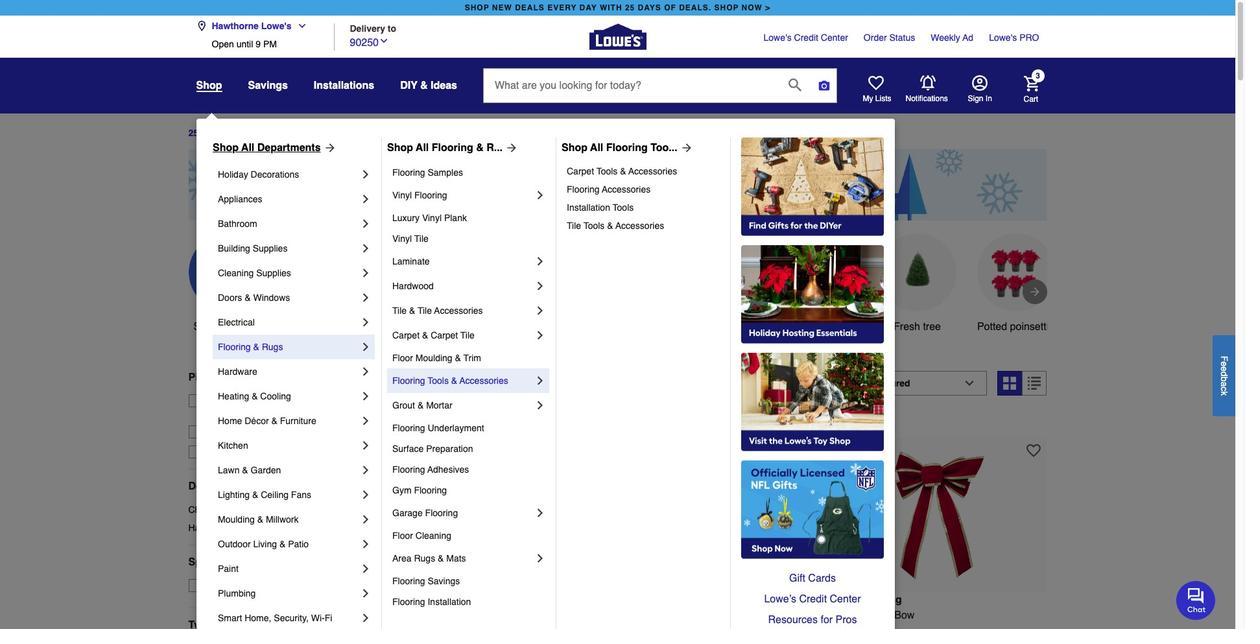 Task type: locate. For each thing, give the bounding box(es) containing it.
flooring down flooring adhesives
[[414, 485, 447, 496]]

plumbing
[[218, 588, 256, 599]]

0 vertical spatial pickup
[[188, 372, 222, 383]]

adhesives
[[428, 464, 469, 475]]

multicolor
[[696, 610, 740, 621]]

1 vertical spatial savings button
[[484, 233, 562, 335]]

flooring up grout at left
[[392, 376, 425, 386]]

outdoor
[[218, 539, 251, 549]]

0 horizontal spatial carpet
[[392, 330, 420, 341]]

1 horizontal spatial shop
[[387, 142, 413, 154]]

0 vertical spatial floor
[[392, 353, 413, 363]]

tree for fresh tree
[[923, 321, 941, 333]]

1 vertical spatial center
[[830, 594, 861, 605]]

chevron right image for doors & windows
[[359, 291, 372, 304]]

2 horizontal spatial savings
[[505, 321, 542, 333]]

camera image
[[818, 79, 831, 92]]

chevron right image for holiday decorations
[[359, 168, 372, 181]]

ft down "flooring savings" link
[[462, 610, 468, 621]]

supplies for building supplies
[[253, 243, 288, 254]]

cleaning supplies link
[[218, 261, 359, 285]]

windows
[[253, 293, 290, 303]]

living inside holiday living 8.5-in w red bow
[[872, 594, 902, 606]]

1 vertical spatial moulding
[[218, 514, 255, 525]]

compare
[[404, 416, 442, 426], [855, 416, 892, 426]]

grout & mortar
[[392, 400, 453, 411]]

delivery
[[350, 23, 385, 33], [236, 372, 276, 383], [228, 447, 261, 457]]

1 20.62- from the left
[[432, 610, 462, 621]]

flooring down 'surface'
[[392, 464, 425, 475]]

gift cards
[[789, 573, 836, 584]]

1 horizontal spatial christmas
[[393, 625, 439, 629]]

delivery up heating & cooling
[[236, 372, 276, 383]]

0 horizontal spatial in
[[475, 377, 487, 396]]

flooring up samples
[[432, 142, 473, 154]]

deals right of
[[236, 128, 261, 138]]

25
[[625, 3, 635, 12], [188, 128, 199, 138]]

savings down pm
[[248, 80, 288, 91]]

rugs right area
[[414, 553, 435, 564]]

all inside button
[[220, 321, 232, 333]]

chevron down image inside hawthorne lowe's button
[[292, 21, 307, 31]]

stores
[[324, 409, 348, 419]]

in left w
[[849, 610, 857, 621]]

1 vertical spatial white
[[470, 610, 497, 621]]

departments down lawn
[[188, 481, 252, 492]]

0 horizontal spatial lights
[[472, 625, 500, 629]]

cleaning down building
[[218, 268, 254, 278]]

chevron right image for carpet & carpet tile
[[534, 329, 547, 342]]

0 vertical spatial hawthorne
[[212, 21, 259, 31]]

string down flooring installation link
[[442, 625, 469, 629]]

2 20.62- from the left
[[657, 610, 687, 621]]

chevron right image
[[359, 193, 372, 206], [359, 217, 372, 230], [359, 267, 372, 280], [359, 291, 372, 304], [359, 316, 372, 329], [359, 365, 372, 378], [359, 390, 372, 403], [359, 488, 372, 501], [534, 507, 547, 520], [359, 513, 372, 526], [359, 538, 372, 551], [534, 552, 547, 565], [359, 562, 372, 575], [359, 612, 372, 625]]

0 horizontal spatial count
[[402, 610, 429, 621]]

0 horizontal spatial 100-
[[381, 610, 402, 621]]

until
[[237, 39, 253, 49]]

0 horizontal spatial savings button
[[248, 74, 288, 97]]

christmas inside 100-count 20.62-ft multicolor incandescent plug-in christmas string lights
[[642, 625, 689, 629]]

0 horizontal spatial 25
[[188, 128, 199, 138]]

chevron right image for plumbing
[[359, 587, 372, 600]]

center
[[821, 32, 848, 43], [830, 594, 861, 605]]

1 horizontal spatial count
[[627, 610, 655, 621]]

vinyl down luxury at left top
[[392, 234, 412, 244]]

artificial tree
[[297, 321, 355, 333]]

& left the 'mats'
[[438, 553, 444, 564]]

holiday up appliances
[[218, 169, 248, 180]]

flooring inside flooring underlayment "link"
[[392, 423, 425, 433]]

flooring up floor cleaning
[[425, 508, 458, 518]]

bow
[[895, 610, 915, 621]]

hanukkah
[[188, 523, 229, 533]]

2 horizontal spatial christmas
[[642, 625, 689, 629]]

flooring inside flooring samples link
[[392, 167, 425, 178]]

hawthorne inside hawthorne lowe's button
[[212, 21, 259, 31]]

flooring down flooring savings
[[392, 597, 425, 607]]

incandescent inside 100-count 20.62-ft multicolor incandescent plug-in christmas string lights
[[743, 610, 805, 621]]

patio
[[288, 539, 309, 549]]

& right store
[[252, 391, 258, 402]]

preparation
[[426, 444, 473, 454]]

flooring inside "flooring savings" link
[[392, 576, 425, 586]]

tools for tile
[[584, 221, 605, 231]]

savings up 198 products in holiday decorations
[[505, 321, 542, 333]]

>
[[766, 3, 771, 12]]

0 horizontal spatial chevron down image
[[292, 21, 307, 31]]

center for lowe's credit center
[[830, 594, 861, 605]]

hawthorne down store
[[208, 409, 252, 419]]

1 tree from the left
[[337, 321, 355, 333]]

0 horizontal spatial plug-
[[564, 610, 589, 621]]

shop for shop all deals
[[194, 321, 218, 333]]

cleaning inside "link"
[[416, 531, 452, 541]]

arrow right image inside shop all flooring too... link
[[678, 141, 693, 154]]

shop for shop all departments
[[213, 142, 239, 154]]

gift cards link
[[741, 568, 884, 589]]

1 horizontal spatial 20.62-
[[657, 610, 687, 621]]

0 vertical spatial center
[[821, 32, 848, 43]]

credit inside lowe's credit center "link"
[[799, 594, 827, 605]]

2 horizontal spatial carpet
[[567, 166, 594, 176]]

installation inside flooring installation link
[[428, 597, 471, 607]]

all for shop all departments
[[241, 142, 254, 154]]

surface
[[392, 444, 424, 454]]

flooring down area
[[392, 576, 425, 586]]

all up 'flooring samples'
[[416, 142, 429, 154]]

plumbing link
[[218, 581, 359, 606]]

1 horizontal spatial savings button
[[484, 233, 562, 335]]

0 vertical spatial in
[[475, 377, 487, 396]]

installation down flooring accessories
[[567, 202, 610, 213]]

0 horizontal spatial installation
[[428, 597, 471, 607]]

3 shop from the left
[[562, 142, 588, 154]]

shop all deals
[[194, 321, 261, 333]]

pickup up hawthorne lowe's & nearby stores
[[253, 396, 281, 406]]

incandescent inside holiday living 100-count 20.62-ft white incandescent plug- in christmas string lights
[[500, 610, 562, 621]]

compare inside 1001813120 element
[[404, 416, 442, 426]]

lowe's down '>'
[[764, 32, 792, 43]]

25 days of deals. shop new deals every day. while supplies last. image
[[188, 149, 1047, 220]]

credit up search icon
[[794, 32, 819, 43]]

area rugs & mats link
[[392, 546, 534, 571]]

2 horizontal spatial shop
[[562, 142, 588, 154]]

2 horizontal spatial living
[[872, 594, 902, 606]]

chevron right image for appliances
[[359, 193, 372, 206]]

1 vertical spatial 25
[[188, 128, 199, 138]]

samples
[[428, 167, 463, 178]]

chevron right image for grout & mortar
[[534, 399, 547, 412]]

vinyl up luxury at left top
[[392, 190, 412, 200]]

1 horizontal spatial string
[[691, 625, 719, 629]]

1 horizontal spatial 100-
[[606, 610, 627, 621]]

white
[[806, 321, 832, 333], [470, 610, 497, 621]]

holiday inside holiday living 8.5-in w red bow
[[831, 594, 869, 606]]

lowe's credit center link
[[741, 589, 884, 610]]

0 vertical spatial plug-
[[564, 610, 589, 621]]

shop left electrical on the left of page
[[194, 321, 218, 333]]

1 ft from the left
[[462, 610, 468, 621]]

20.62- down the flooring installation
[[432, 610, 462, 621]]

0 horizontal spatial shop
[[465, 3, 490, 12]]

chevron right image for outdoor living & patio
[[359, 538, 372, 551]]

shop
[[196, 80, 222, 91], [194, 321, 218, 333]]

carpet & carpet tile link
[[392, 323, 534, 348]]

shop up 'flooring samples'
[[387, 142, 413, 154]]

0 horizontal spatial white
[[470, 610, 497, 621]]

0 horizontal spatial tree
[[337, 321, 355, 333]]

chevron right image for building supplies
[[359, 242, 372, 255]]

1 floor from the top
[[392, 353, 413, 363]]

1 horizontal spatial rugs
[[414, 553, 435, 564]]

0 horizontal spatial compare
[[404, 416, 442, 426]]

tree
[[337, 321, 355, 333], [923, 321, 941, 333]]

shop button
[[196, 79, 222, 92]]

1 horizontal spatial compare
[[855, 416, 892, 426]]

garden
[[251, 465, 281, 475]]

shop down 25 days of deals link
[[213, 142, 239, 154]]

floor for floor cleaning
[[392, 531, 413, 541]]

0 horizontal spatial savings
[[248, 80, 288, 91]]

day
[[580, 3, 597, 12]]

hawthorne
[[212, 21, 259, 31], [208, 409, 252, 419]]

christmas
[[188, 505, 229, 515], [393, 625, 439, 629], [642, 625, 689, 629]]

credit up resources for pros link
[[799, 594, 827, 605]]

0 horizontal spatial departments
[[188, 481, 252, 492]]

1 horizontal spatial plug-
[[606, 625, 630, 629]]

1 horizontal spatial ft
[[687, 610, 693, 621]]

flooring up 'surface'
[[392, 423, 425, 433]]

shop inside shop all departments link
[[213, 142, 239, 154]]

savings up the flooring installation
[[428, 576, 460, 586]]

0 vertical spatial white
[[806, 321, 832, 333]]

2 100- from the left
[[606, 610, 627, 621]]

2 count from the left
[[627, 610, 655, 621]]

1 horizontal spatial incandescent
[[743, 610, 805, 621]]

accessories down installation tools link
[[616, 221, 664, 231]]

1 vertical spatial plug-
[[606, 625, 630, 629]]

1 string from the left
[[442, 625, 469, 629]]

compare inside 5013254527 element
[[855, 416, 892, 426]]

chevron right image for laminate
[[534, 255, 547, 268]]

ft inside 100-count 20.62-ft multicolor incandescent plug-in christmas string lights
[[687, 610, 693, 621]]

holiday living 100-count 20.62-ft white incandescent plug- in christmas string lights
[[381, 594, 589, 629]]

flooring up luxury vinyl plank
[[414, 190, 447, 200]]

living down flooring savings
[[421, 594, 452, 606]]

2 compare from the left
[[855, 416, 892, 426]]

smart home, security, wi-fi
[[218, 613, 332, 623]]

2 lights from the left
[[721, 625, 749, 629]]

plug-
[[564, 610, 589, 621], [606, 625, 630, 629]]

installation down "flooring savings" link
[[428, 597, 471, 607]]

1 incandescent from the left
[[500, 610, 562, 621]]

1 horizontal spatial savings
[[428, 576, 460, 586]]

chevron right image for bathroom
[[359, 217, 372, 230]]

moulding & millwork
[[218, 514, 299, 525]]

supplies up windows
[[256, 268, 291, 278]]

center inside "link"
[[830, 594, 861, 605]]

pickup up free
[[188, 372, 222, 383]]

None search field
[[483, 68, 837, 115]]

& right the diy
[[420, 80, 428, 91]]

flooring up installation tools
[[567, 184, 600, 195]]

chevron down image
[[292, 21, 307, 31], [379, 35, 389, 46]]

lights
[[472, 625, 500, 629], [721, 625, 749, 629]]

2 tree from the left
[[923, 321, 941, 333]]

carpet
[[567, 166, 594, 176], [392, 330, 420, 341], [431, 330, 458, 341]]

arrow right image inside shop all flooring & r... link
[[503, 141, 518, 154]]

moulding
[[416, 353, 453, 363], [218, 514, 255, 525]]

1 horizontal spatial chevron down image
[[379, 35, 389, 46]]

shop down open
[[196, 80, 222, 91]]

& right doors on the top
[[245, 293, 251, 303]]

laminate link
[[392, 249, 534, 274]]

shop all flooring & r...
[[387, 142, 503, 154]]

free store pickup today at:
[[208, 396, 320, 406]]

smart
[[218, 613, 242, 623]]

credit inside lowe's credit center link
[[794, 32, 819, 43]]

tile down hardwood
[[392, 306, 407, 316]]

luxury vinyl plank
[[392, 213, 467, 223]]

& left patio
[[280, 539, 286, 549]]

holiday for holiday living 8.5-in w red bow
[[831, 594, 869, 606]]

0 vertical spatial shop
[[196, 80, 222, 91]]

chevron right image for moulding & millwork
[[359, 513, 372, 526]]

sign in button
[[968, 75, 992, 104]]

tools up tile tools & accessories
[[613, 202, 634, 213]]

e up d
[[1220, 361, 1230, 366]]

0 horizontal spatial in
[[381, 625, 390, 629]]

white inside button
[[806, 321, 832, 333]]

all down doors on the top
[[220, 321, 232, 333]]

2 ft from the left
[[687, 610, 693, 621]]

tools down installation tools
[[584, 221, 605, 231]]

mats
[[446, 553, 466, 564]]

search image
[[789, 78, 802, 91]]

lists
[[876, 94, 892, 103]]

1 shop from the left
[[465, 3, 490, 12]]

1 horizontal spatial living
[[421, 594, 452, 606]]

0 horizontal spatial incandescent
[[500, 610, 562, 621]]

count
[[402, 610, 429, 621], [627, 610, 655, 621]]

in down the trim
[[475, 377, 487, 396]]

flooring inside flooring & rugs link
[[218, 342, 251, 352]]

2 shop from the left
[[387, 142, 413, 154]]

arrow right image
[[503, 141, 518, 154], [678, 141, 693, 154], [1028, 285, 1041, 298]]

1 horizontal spatial lights
[[721, 625, 749, 629]]

1 vertical spatial supplies
[[256, 268, 291, 278]]

shop inside shop all flooring too... link
[[562, 142, 588, 154]]

living for count
[[421, 594, 452, 606]]

1 horizontal spatial cleaning
[[416, 531, 452, 541]]

hardware
[[218, 367, 257, 377]]

20.62- left multicolor
[[657, 610, 687, 621]]

& left the millwork
[[257, 514, 263, 525]]

floor up area
[[392, 531, 413, 541]]

0 horizontal spatial living
[[253, 539, 277, 549]]

lawn & garden link
[[218, 458, 359, 483]]

accessories for tile tools & accessories
[[616, 221, 664, 231]]

chevron right image for lighting & ceiling fans
[[359, 488, 372, 501]]

1 vertical spatial cleaning
[[416, 531, 452, 541]]

living up red
[[872, 594, 902, 606]]

lowe's home improvement notification center image
[[920, 75, 936, 91]]

fresh tree button
[[879, 233, 956, 335]]

flooring up carpet tools & accessories
[[606, 142, 648, 154]]

shop up carpet tools & accessories
[[562, 142, 588, 154]]

100-count 20.62-ft multicolor incandescent plug-in christmas string lights
[[606, 610, 805, 629]]

surface preparation link
[[392, 439, 547, 459]]

flooring accessories
[[567, 184, 651, 195]]

lights down multicolor
[[721, 625, 749, 629]]

shop inside shop all flooring & r... link
[[387, 142, 413, 154]]

& right décor at the bottom of page
[[271, 416, 278, 426]]

savings button
[[248, 74, 288, 97], [484, 233, 562, 335]]

lowe's home improvement account image
[[972, 75, 988, 91]]

flooring down shop all deals
[[218, 342, 251, 352]]

accessories down carpet tools & accessories
[[602, 184, 651, 195]]

delivery up lawn & garden
[[228, 447, 261, 457]]

1 horizontal spatial pickup
[[253, 396, 281, 406]]

cleaning
[[218, 268, 254, 278], [416, 531, 452, 541]]

1 horizontal spatial departments
[[257, 142, 321, 154]]

lowe's credit center
[[764, 32, 848, 43]]

center left order
[[821, 32, 848, 43]]

0 vertical spatial installation
[[567, 202, 610, 213]]

offers
[[228, 556, 258, 568]]

0 horizontal spatial rugs
[[262, 342, 283, 352]]

flooring up vinyl flooring
[[392, 167, 425, 178]]

products
[[411, 377, 471, 396]]

mortar
[[426, 400, 453, 411]]

2 vertical spatial savings
[[428, 576, 460, 586]]

tools up flooring accessories
[[597, 166, 618, 176]]

shop left new
[[465, 3, 490, 12]]

all up carpet tools & accessories
[[590, 142, 603, 154]]

arrow right image up flooring samples link
[[503, 141, 518, 154]]

rugs down the electrical link
[[262, 342, 283, 352]]

flooring inside flooring tools & accessories link
[[392, 376, 425, 386]]

moulding down the carpet & carpet tile
[[416, 353, 453, 363]]

tree right "fresh"
[[923, 321, 941, 333]]

decorations for christmas decorations
[[232, 505, 280, 515]]

garage
[[392, 508, 423, 518]]

chevron right image for garage flooring
[[534, 507, 547, 520]]

1 vertical spatial installation
[[428, 597, 471, 607]]

accessories up flooring accessories "link"
[[629, 166, 677, 176]]

fast
[[208, 447, 226, 457]]

lowe's down free store pickup today at:
[[254, 409, 282, 419]]

all for shop all flooring too...
[[590, 142, 603, 154]]

1 horizontal spatial installation
[[567, 202, 610, 213]]

2 shop from the left
[[715, 3, 739, 12]]

2 vertical spatial vinyl
[[392, 234, 412, 244]]

gym flooring
[[392, 485, 447, 496]]

lighting & ceiling fans link
[[218, 483, 359, 507]]

lights inside holiday living 100-count 20.62-ft white incandescent plug- in christmas string lights
[[472, 625, 500, 629]]

lowe's
[[261, 21, 292, 31], [764, 32, 792, 43], [989, 32, 1017, 43], [254, 409, 282, 419]]

heart outline image
[[1027, 443, 1041, 458]]

holiday inside holiday living 100-count 20.62-ft white incandescent plug- in christmas string lights
[[381, 594, 418, 606]]

cleaning up area rugs & mats
[[416, 531, 452, 541]]

chevron right image for vinyl flooring
[[534, 189, 547, 202]]

0 vertical spatial credit
[[794, 32, 819, 43]]

appliances
[[218, 194, 262, 204]]

led button
[[386, 233, 463, 335]]

1 vertical spatial shop
[[194, 321, 218, 333]]

1 lights from the left
[[472, 625, 500, 629]]

1 horizontal spatial tree
[[923, 321, 941, 333]]

25 left days on the top left of page
[[188, 128, 199, 138]]

1 horizontal spatial 25
[[625, 3, 635, 12]]

2 e from the top
[[1220, 366, 1230, 371]]

& up heating
[[225, 372, 233, 383]]

string
[[442, 625, 469, 629], [691, 625, 719, 629]]

1 horizontal spatial in
[[630, 625, 639, 629]]

& down today
[[285, 409, 291, 419]]

arrow right image up carpet tools & accessories link
[[678, 141, 693, 154]]

1 horizontal spatial white
[[806, 321, 832, 333]]

1 e from the top
[[1220, 361, 1230, 366]]

accessories for flooring tools & accessories
[[460, 376, 508, 386]]

1 vertical spatial deals
[[235, 321, 261, 333]]

2 horizontal spatial in
[[986, 94, 992, 103]]

25 right with
[[625, 3, 635, 12]]

ad
[[963, 32, 974, 43]]

lowe's home improvement cart image
[[1024, 76, 1040, 91]]

plank
[[444, 213, 467, 223]]

all for shop all flooring & r...
[[416, 142, 429, 154]]

198
[[381, 377, 407, 396]]

1 vertical spatial chevron down image
[[379, 35, 389, 46]]

trim
[[464, 353, 481, 363]]

0 vertical spatial chevron down image
[[292, 21, 307, 31]]

hawthorne up open until 9 pm
[[212, 21, 259, 31]]

red
[[873, 610, 892, 621]]

f
[[1220, 356, 1230, 361]]

1 horizontal spatial arrow right image
[[678, 141, 693, 154]]

& inside "button"
[[420, 80, 428, 91]]

0 vertical spatial deals
[[236, 128, 261, 138]]

0 vertical spatial supplies
[[253, 243, 288, 254]]

& inside "link"
[[252, 391, 258, 402]]

2 string from the left
[[691, 625, 719, 629]]

0 vertical spatial departments
[[257, 142, 321, 154]]

vinyl left the plank
[[422, 213, 442, 223]]

string down multicolor
[[691, 625, 719, 629]]

1 vertical spatial hawthorne
[[208, 409, 252, 419]]

0 horizontal spatial arrow right image
[[503, 141, 518, 154]]

floor inside "link"
[[392, 531, 413, 541]]

bathroom
[[218, 219, 257, 229]]

shop inside button
[[194, 321, 218, 333]]

2 floor from the top
[[392, 531, 413, 541]]

in inside sign in button
[[986, 94, 992, 103]]

chevron down image inside "90250" button
[[379, 35, 389, 46]]

1 vertical spatial departments
[[188, 481, 252, 492]]

of
[[225, 128, 234, 138]]

Search Query text field
[[484, 69, 778, 102]]

living for in
[[872, 594, 902, 606]]

kitchen
[[218, 440, 248, 451]]

shop for shop all flooring & r...
[[387, 142, 413, 154]]

holiday up 8.5-
[[831, 594, 869, 606]]

flooring inside vinyl flooring 'link'
[[414, 190, 447, 200]]

shop new deals every day with 25 days of deals. shop now > link
[[462, 0, 773, 16]]

0 vertical spatial savings button
[[248, 74, 288, 97]]

1 vertical spatial pickup
[[253, 396, 281, 406]]

1 horizontal spatial shop
[[715, 3, 739, 12]]

vinyl inside 'link'
[[392, 190, 412, 200]]

0 horizontal spatial 20.62-
[[432, 610, 462, 621]]

hawthorne inside button
[[208, 409, 252, 419]]

tile down luxury vinyl plank
[[414, 234, 429, 244]]

shop all flooring too...
[[562, 142, 678, 154]]

fi
[[325, 613, 332, 623]]

1 shop from the left
[[213, 142, 239, 154]]

1 100- from the left
[[381, 610, 402, 621]]

deals.
[[679, 3, 712, 12]]

1 vertical spatial in
[[849, 610, 857, 621]]

shop for shop all flooring too...
[[562, 142, 588, 154]]

1 horizontal spatial in
[[849, 610, 857, 621]]

1 count from the left
[[402, 610, 429, 621]]

shop
[[213, 142, 239, 154], [387, 142, 413, 154], [562, 142, 588, 154]]

credit for lowe's
[[799, 594, 827, 605]]

chevron right image
[[359, 168, 372, 181], [534, 189, 547, 202], [359, 242, 372, 255], [534, 255, 547, 268], [534, 280, 547, 293], [534, 304, 547, 317], [534, 329, 547, 342], [359, 341, 372, 354], [534, 374, 547, 387], [534, 399, 547, 412], [359, 415, 372, 427], [359, 439, 372, 452], [359, 464, 372, 477], [359, 587, 372, 600]]

& up grout & mortar link
[[451, 376, 457, 386]]

2 incandescent from the left
[[743, 610, 805, 621]]

1 compare from the left
[[404, 416, 442, 426]]

flooring adhesives link
[[392, 459, 547, 480]]

lowe's up pm
[[261, 21, 292, 31]]

floor up 198
[[392, 353, 413, 363]]

lights down flooring installation link
[[472, 625, 500, 629]]

floor moulding & trim link
[[392, 348, 547, 368]]

flooring inside flooring installation link
[[392, 597, 425, 607]]

string inside 100-count 20.62-ft multicolor incandescent plug-in christmas string lights
[[691, 625, 719, 629]]

living inside holiday living 100-count 20.62-ft white incandescent plug- in christmas string lights
[[421, 594, 452, 606]]



Task type: describe. For each thing, give the bounding box(es) containing it.
garage flooring
[[392, 508, 458, 518]]

area rugs & mats
[[392, 553, 466, 564]]

underlayment
[[428, 423, 484, 433]]

hawthorne lowe's & nearby stores button
[[208, 407, 348, 420]]

at:
[[310, 396, 320, 406]]

ideas
[[431, 80, 457, 91]]

chevron right image for hardware
[[359, 365, 372, 378]]

1 horizontal spatial moulding
[[416, 353, 453, 363]]

flooring inside shop all flooring & r... link
[[432, 142, 473, 154]]

f e e d b a c k button
[[1213, 335, 1236, 416]]

arrow right image for shop all flooring too...
[[678, 141, 693, 154]]

laminate
[[392, 256, 430, 267]]

compare for 5013254527 element
[[855, 416, 892, 426]]

holiday hosting essentials. image
[[741, 245, 884, 344]]

deals inside the shop all deals button
[[235, 321, 261, 333]]

0 vertical spatial delivery
[[350, 23, 385, 33]]

list view image
[[1028, 377, 1041, 390]]

tools for carpet
[[597, 166, 618, 176]]

count inside 100-count 20.62-ft multicolor incandescent plug-in christmas string lights
[[627, 610, 655, 621]]

tile up led
[[418, 306, 432, 316]]

chevron right image for flooring & rugs
[[359, 341, 372, 354]]

find gifts for the diyer. image
[[741, 138, 884, 236]]

departments element
[[188, 480, 360, 493]]

flooring inside shop all flooring too... link
[[606, 142, 648, 154]]

flooring & rugs link
[[218, 335, 359, 359]]

credit for lowe's
[[794, 32, 819, 43]]

5013254527 element
[[831, 414, 892, 427]]

luxury
[[392, 213, 420, 223]]

0 vertical spatial rugs
[[262, 342, 283, 352]]

plug- inside 100-count 20.62-ft multicolor incandescent plug-in christmas string lights
[[606, 625, 630, 629]]

floor moulding & trim
[[392, 353, 481, 363]]

holiday for holiday decorations
[[218, 169, 248, 180]]

tile & tile accessories
[[392, 306, 483, 316]]

holiday decorations
[[218, 169, 299, 180]]

tree for artificial tree
[[337, 321, 355, 333]]

flooring inside garage flooring link
[[425, 508, 458, 518]]

holiday for holiday living 100-count 20.62-ft white incandescent plug- in christmas string lights
[[381, 594, 418, 606]]

compare for 1001813120 element
[[404, 416, 442, 426]]

center for lowe's credit center
[[821, 32, 848, 43]]

white button
[[780, 233, 858, 335]]

90250 button
[[350, 33, 389, 50]]

chevron right image for smart home, security, wi-fi
[[359, 612, 372, 625]]

cooling
[[260, 391, 291, 402]]

tools for installation
[[613, 202, 634, 213]]

christmas decorations link
[[188, 503, 360, 516]]

lowe's inside button
[[254, 409, 282, 419]]

20.62- inside 100-count 20.62-ft multicolor incandescent plug-in christmas string lights
[[657, 610, 687, 621]]

count inside holiday living 100-count 20.62-ft white incandescent plug- in christmas string lights
[[402, 610, 429, 621]]

& right grout at left
[[418, 400, 424, 411]]

fresh
[[894, 321, 920, 333]]

accessories for carpet tools & accessories
[[629, 166, 677, 176]]

pickup & delivery
[[188, 372, 276, 383]]

25 days of deals
[[188, 128, 261, 138]]

2 horizontal spatial arrow right image
[[1028, 285, 1041, 298]]

new
[[492, 3, 512, 12]]

christmas decorations
[[188, 505, 280, 515]]

special offers button
[[188, 545, 360, 579]]

f e e d b a c k
[[1220, 356, 1230, 396]]

sign
[[968, 94, 984, 103]]

flooring savings link
[[392, 571, 547, 592]]

installation inside installation tools link
[[567, 202, 610, 213]]

home,
[[245, 613, 271, 623]]

days
[[201, 128, 223, 138]]

installations button
[[314, 74, 374, 97]]

hawthorne lowe's & nearby stores
[[208, 409, 348, 419]]

lowe's inside button
[[261, 21, 292, 31]]

& up flooring accessories
[[620, 166, 626, 176]]

1 vertical spatial rugs
[[414, 553, 435, 564]]

artificial
[[297, 321, 334, 333]]

& inside button
[[285, 409, 291, 419]]

9
[[256, 39, 261, 49]]

status
[[890, 32, 915, 43]]

electrical
[[218, 317, 255, 328]]

arrow right image for shop all flooring & r...
[[503, 141, 518, 154]]

order status link
[[864, 31, 915, 44]]

living for patio
[[253, 539, 277, 549]]

carpet tools & accessories
[[567, 166, 677, 176]]

poinsettia
[[1010, 321, 1055, 333]]

& down installation tools
[[607, 221, 613, 231]]

flooring installation
[[392, 597, 471, 607]]

supplies for cleaning supplies
[[256, 268, 291, 278]]

0 vertical spatial savings
[[248, 80, 288, 91]]

a
[[1220, 381, 1230, 386]]

home décor & furniture
[[218, 416, 316, 426]]

chevron right image for area rugs & mats
[[534, 552, 547, 565]]

artificial tree button
[[287, 233, 365, 335]]

free
[[208, 396, 227, 406]]

deals
[[515, 3, 545, 12]]

open until 9 pm
[[212, 39, 277, 49]]

1 vertical spatial vinyl
[[422, 213, 442, 223]]

accessories inside "link"
[[602, 184, 651, 195]]

tile down installation tools
[[567, 221, 581, 231]]

decorations for holiday decorations
[[251, 169, 299, 180]]

chevron right image for tile & tile accessories
[[534, 304, 547, 317]]

hawthorne for hawthorne lowe's
[[212, 21, 259, 31]]

& right lawn
[[242, 465, 248, 475]]

3
[[1036, 72, 1040, 81]]

chevron right image for lawn & garden
[[359, 464, 372, 477]]

flooring inside flooring adhesives link
[[392, 464, 425, 475]]

carpet for carpet tools & accessories
[[567, 166, 594, 176]]

lowe's left pro
[[989, 32, 1017, 43]]

k
[[1220, 391, 1230, 396]]

b
[[1220, 376, 1230, 381]]

0 vertical spatial cleaning
[[218, 268, 254, 278]]

lowe's home improvement logo image
[[589, 8, 646, 65]]

2 vertical spatial delivery
[[228, 447, 261, 457]]

flooring underlayment link
[[392, 418, 547, 439]]

gym flooring link
[[392, 480, 547, 501]]

chevron right image for flooring tools & accessories
[[534, 374, 547, 387]]

100- inside 100-count 20.62-ft multicolor incandescent plug-in christmas string lights
[[606, 610, 627, 621]]

order status
[[864, 32, 915, 43]]

shop all departments
[[213, 142, 321, 154]]

white inside holiday living 100-count 20.62-ft white incandescent plug- in christmas string lights
[[470, 610, 497, 621]]

floor for floor moulding & trim
[[392, 353, 413, 363]]

vinyl for vinyl flooring
[[392, 190, 412, 200]]

chevron right image for heating & cooling
[[359, 390, 372, 403]]

heating & cooling link
[[218, 384, 359, 409]]

sign in
[[968, 94, 992, 103]]

plug- inside holiday living 100-count 20.62-ft white incandescent plug- in christmas string lights
[[564, 610, 589, 621]]

in inside holiday living 8.5-in w red bow
[[849, 610, 857, 621]]

flooring samples
[[392, 167, 463, 178]]

heating & cooling
[[218, 391, 291, 402]]

1 horizontal spatial carpet
[[431, 330, 458, 341]]

flooring inside flooring accessories "link"
[[567, 184, 600, 195]]

all for shop all deals
[[220, 321, 232, 333]]

chevron right image for home décor & furniture
[[359, 415, 372, 427]]

1 vertical spatial delivery
[[236, 372, 276, 383]]

hanging decoration
[[696, 321, 745, 348]]

& left r...
[[476, 142, 484, 154]]

hawthorne for hawthorne lowe's & nearby stores
[[208, 409, 252, 419]]

w
[[860, 610, 870, 621]]

20.62- inside holiday living 100-count 20.62-ft white incandescent plug- in christmas string lights
[[432, 610, 462, 621]]

sale
[[226, 580, 245, 591]]

vinyl flooring
[[392, 190, 447, 200]]

location image
[[196, 21, 207, 31]]

25 days of deals link
[[188, 128, 261, 138]]

shop all flooring too... link
[[562, 140, 693, 156]]

r...
[[487, 142, 503, 154]]

heating
[[218, 391, 249, 402]]

tile up floor moulding & trim link
[[461, 330, 475, 341]]

luxury vinyl plank link
[[392, 208, 547, 228]]

chevron right image for hardwood
[[534, 280, 547, 293]]

100- inside holiday living 100-count 20.62-ft white incandescent plug- in christmas string lights
[[381, 610, 402, 621]]

lighting
[[218, 490, 250, 500]]

smart home, security, wi-fi link
[[218, 606, 359, 629]]

& up hardware
[[253, 342, 259, 352]]

flooring tools & accessories link
[[392, 368, 534, 393]]

lowe's credit center link
[[764, 31, 848, 44]]

resources
[[768, 614, 818, 626]]

string inside holiday living 100-count 20.62-ft white incandescent plug- in christmas string lights
[[442, 625, 469, 629]]

decorations for hanukkah decorations
[[232, 523, 280, 533]]

& left the trim
[[455, 353, 461, 363]]

diy & ideas
[[400, 80, 457, 91]]

lowe's home improvement lists image
[[868, 75, 884, 91]]

holiday down floor moulding & trim link
[[492, 377, 548, 396]]

1 vertical spatial savings
[[505, 321, 542, 333]]

lights inside 100-count 20.62-ft multicolor incandescent plug-in christmas string lights
[[721, 625, 749, 629]]

flooring inside gym flooring link
[[414, 485, 447, 496]]

visit the lowe's toy shop. image
[[741, 353, 884, 451]]

in inside 100-count 20.62-ft multicolor incandescent plug-in christmas string lights
[[630, 625, 639, 629]]

flooring adhesives
[[392, 464, 469, 475]]

fans
[[291, 490, 311, 500]]

chevron right image for electrical
[[359, 316, 372, 329]]

christmas inside holiday living 100-count 20.62-ft white incandescent plug- in christmas string lights
[[393, 625, 439, 629]]

chevron right image for paint
[[359, 562, 372, 575]]

officially licensed n f l gifts. shop now. image
[[741, 461, 884, 559]]

pro
[[1020, 32, 1040, 43]]

shop for shop
[[196, 80, 222, 91]]

1001813120 element
[[381, 414, 442, 427]]

chevron right image for kitchen
[[359, 439, 372, 452]]

accessories for tile & tile accessories
[[434, 306, 483, 316]]

0 horizontal spatial pickup
[[188, 372, 222, 383]]

diy
[[400, 80, 418, 91]]

doors & windows
[[218, 293, 290, 303]]

shop all deals button
[[188, 233, 266, 335]]

carpet for carpet & carpet tile
[[392, 330, 420, 341]]

ft inside holiday living 100-count 20.62-ft white incandescent plug- in christmas string lights
[[462, 610, 468, 621]]

area
[[392, 553, 412, 564]]

tools for flooring
[[428, 376, 449, 386]]

& up floor moulding & trim
[[422, 330, 428, 341]]

heart outline image
[[802, 443, 816, 458]]

doors
[[218, 293, 242, 303]]

chevron right image for cleaning supplies
[[359, 267, 372, 280]]

chat invite button image
[[1177, 581, 1216, 620]]

arrow right image
[[321, 141, 336, 154]]

in inside holiday living 100-count 20.62-ft white incandescent plug- in christmas string lights
[[381, 625, 390, 629]]

vinyl for vinyl tile
[[392, 234, 412, 244]]

& left the ceiling
[[252, 490, 258, 500]]

floor cleaning
[[392, 531, 452, 541]]

0 horizontal spatial christmas
[[188, 505, 229, 515]]

grid view image
[[1004, 377, 1017, 390]]

outdoor living & patio
[[218, 539, 309, 549]]

& up led
[[409, 306, 415, 316]]

tile tools & accessories link
[[567, 217, 721, 235]]

hanukkah decorations
[[188, 523, 280, 533]]



Task type: vqa. For each thing, say whether or not it's contained in the screenshot.
options,
no



